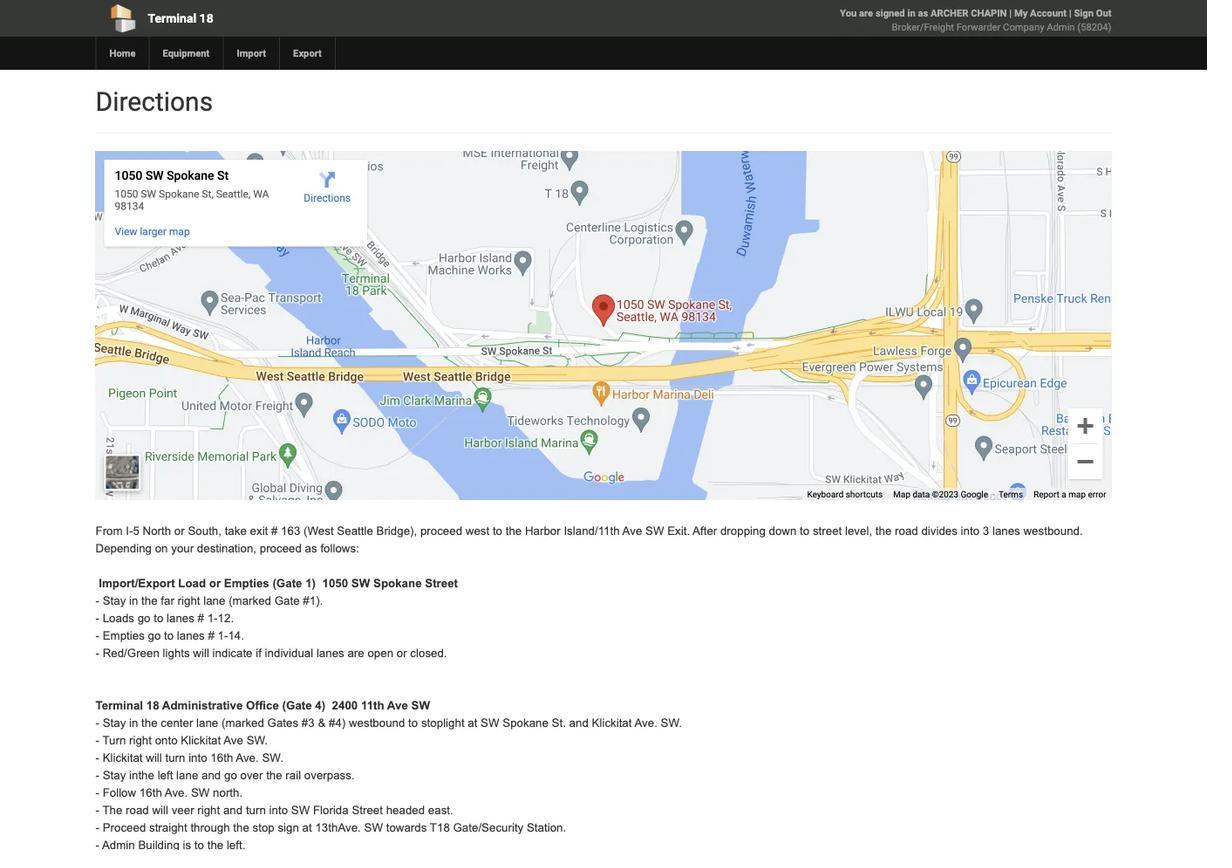 Task type: describe. For each thing, give the bounding box(es) containing it.
gate
[[275, 594, 300, 607]]

to inside the terminal 18 administrative office (gate 4)  2400 11th ave sw - stay in the center lane (marked gates #3 & #4) westbound to stoplight at sw spokane st. and klickitat ave. sw. - turn right onto klickitat ave sw. - klickitat will turn into 16th ave. sw. - stay inthe left lane and go over the rail overpass. - follow 16th ave. sw north. - the road will veer right and turn into sw florida street headed east. - proceed straight through the stop sign at 13thave. sw towards t18 gate/security station.
[[409, 716, 418, 730]]

the up onto
[[141, 716, 158, 730]]

far
[[161, 594, 174, 607]]

export
[[293, 48, 322, 59]]

loads
[[103, 612, 134, 625]]

in inside you are signed in as archer chapin | my account | sign out broker/freight forwarder company admin (58204)
[[908, 7, 916, 19]]

2 vertical spatial #
[[208, 629, 215, 642]]

you are signed in as archer chapin | my account | sign out broker/freight forwarder company admin (58204)
[[841, 7, 1112, 33]]

are inside import/export load or empties (gate 1)  1050 sw spokane street - stay in the far right lane (marked gate #1). - loads go to lanes # 1-12. - empties go to lanes # 1-14. - red/green lights will indicate if individual lanes are open or closed.
[[348, 647, 365, 660]]

2 vertical spatial sw.
[[262, 751, 283, 764]]

as inside from i-5 north or south, take exit # 163 (west seattle bridge), proceed west to the harbor island/11th ave sw exit. after dropping down to street level, the road divides into 3 lanes westbound. depending on your destination, proceed as follows:
[[305, 542, 317, 555]]

spokane inside the terminal 18 administrative office (gate 4)  2400 11th ave sw - stay in the center lane (marked gates #3 & #4) westbound to stoplight at sw spokane st. and klickitat ave. sw. - turn right onto klickitat ave sw. - klickitat will turn into 16th ave. sw. - stay inthe left lane and go over the rail overpass. - follow 16th ave. sw north. - the road will veer right and turn into sw florida street headed east. - proceed straight through the stop sign at 13thave. sw towards t18 gate/security station.
[[503, 716, 549, 730]]

0 vertical spatial sw.
[[661, 716, 682, 730]]

towards
[[386, 821, 427, 834]]

the inside import/export load or empties (gate 1)  1050 sw spokane street - stay in the far right lane (marked gate #1). - loads go to lanes # 1-12. - empties go to lanes # 1-14. - red/green lights will indicate if individual lanes are open or closed.
[[141, 594, 158, 607]]

if
[[256, 647, 262, 660]]

dropping
[[721, 525, 766, 538]]

9 - from the top
[[96, 786, 99, 799]]

0 horizontal spatial turn
[[165, 751, 185, 764]]

3
[[983, 525, 990, 538]]

south,
[[188, 525, 222, 538]]

company
[[1004, 21, 1045, 33]]

north
[[143, 525, 171, 538]]

take
[[225, 525, 247, 538]]

go inside the terminal 18 administrative office (gate 4)  2400 11th ave sw - stay in the center lane (marked gates #3 & #4) westbound to stoplight at sw spokane st. and klickitat ave. sw. - turn right onto klickitat ave sw. - klickitat will turn into 16th ave. sw. - stay inthe left lane and go over the rail overpass. - follow 16th ave. sw north. - the road will veer right and turn into sw florida street headed east. - proceed straight through the stop sign at 13thave. sw towards t18 gate/security station.
[[224, 769, 237, 782]]

1 vertical spatial will
[[146, 751, 162, 764]]

east.
[[428, 804, 454, 817]]

sw inside import/export load or empties (gate 1)  1050 sw spokane street - stay in the far right lane (marked gate #1). - loads go to lanes # 1-12. - empties go to lanes # 1-14. - red/green lights will indicate if individual lanes are open or closed.
[[352, 577, 370, 590]]

0 horizontal spatial 16th
[[140, 786, 162, 799]]

or inside from i-5 north or south, take exit # 163 (west seattle bridge), proceed west to the harbor island/11th ave sw exit. after dropping down to street level, the road divides into 3 lanes westbound. depending on your destination, proceed as follows:
[[174, 525, 185, 538]]

# inside from i-5 north or south, take exit # 163 (west seattle bridge), proceed west to the harbor island/11th ave sw exit. after dropping down to street level, the road divides into 3 lanes westbound. depending on your destination, proceed as follows:
[[271, 525, 278, 538]]

to right 'west'
[[493, 525, 503, 538]]

into inside from i-5 north or south, take exit # 163 (west seattle bridge), proceed west to the harbor island/11th ave sw exit. after dropping down to street level, the road divides into 3 lanes westbound. depending on your destination, proceed as follows:
[[961, 525, 980, 538]]

stay for import/export
[[103, 594, 126, 607]]

0 horizontal spatial at
[[302, 821, 312, 834]]

terminal 18 link
[[96, 0, 504, 37]]

#1).
[[303, 594, 323, 607]]

0 vertical spatial ave.
[[635, 716, 658, 730]]

lanes right individual
[[317, 647, 345, 660]]

indicate
[[213, 647, 253, 660]]

down
[[769, 525, 797, 538]]

0 vertical spatial klickitat
[[592, 716, 632, 730]]

red/green
[[103, 647, 160, 660]]

office
[[246, 699, 279, 712]]

sw up stoplight
[[412, 699, 430, 712]]

sw up the sign
[[291, 804, 310, 817]]

1 vertical spatial go
[[148, 629, 161, 642]]

lights
[[163, 647, 190, 660]]

divides
[[922, 525, 958, 538]]

seattle
[[337, 525, 373, 538]]

from
[[96, 525, 123, 538]]

veer
[[172, 804, 194, 817]]

lane inside import/export load or empties (gate 1)  1050 sw spokane street - stay in the far right lane (marked gate #1). - loads go to lanes # 1-12. - empties go to lanes # 1-14. - red/green lights will indicate if individual lanes are open or closed.
[[204, 594, 226, 607]]

sign
[[1075, 7, 1094, 19]]

turn
[[102, 734, 126, 747]]

3 stay from the top
[[103, 769, 126, 782]]

0 vertical spatial proceed
[[421, 525, 463, 538]]

st.
[[552, 716, 566, 730]]

street inside the terminal 18 administrative office (gate 4)  2400 11th ave sw - stay in the center lane (marked gates #3 & #4) westbound to stoplight at sw spokane st. and klickitat ave. sw. - turn right onto klickitat ave sw. - klickitat will turn into 16th ave. sw. - stay inthe left lane and go over the rail overpass. - follow 16th ave. sw north. - the road will veer right and turn into sw florida street headed east. - proceed straight through the stop sign at 13thave. sw towards t18 gate/security station.
[[352, 804, 383, 817]]

through
[[191, 821, 230, 834]]

5
[[133, 525, 140, 538]]

0 vertical spatial go
[[138, 612, 151, 625]]

2 vertical spatial or
[[397, 647, 407, 660]]

my account link
[[1015, 7, 1067, 19]]

0 vertical spatial 16th
[[211, 751, 233, 764]]

depending
[[96, 542, 152, 555]]

import
[[237, 48, 266, 59]]

open
[[368, 647, 394, 660]]

road inside the terminal 18 administrative office (gate 4)  2400 11th ave sw - stay in the center lane (marked gates #3 & #4) westbound to stoplight at sw spokane st. and klickitat ave. sw. - turn right onto klickitat ave sw. - klickitat will turn into 16th ave. sw. - stay inthe left lane and go over the rail overpass. - follow 16th ave. sw north. - the road will veer right and turn into sw florida street headed east. - proceed straight through the stop sign at 13thave. sw towards t18 gate/security station.
[[126, 804, 149, 817]]

11 - from the top
[[96, 821, 99, 834]]

center
[[161, 716, 193, 730]]

the left stop
[[233, 821, 249, 834]]

stop
[[253, 821, 275, 834]]

onto
[[155, 734, 178, 747]]

home link
[[96, 37, 149, 70]]

gate/security
[[453, 821, 524, 834]]

westbound
[[349, 716, 405, 730]]

terminal 18
[[148, 11, 214, 25]]

equipment link
[[149, 37, 223, 70]]

directions
[[96, 86, 213, 117]]

0 horizontal spatial and
[[202, 769, 221, 782]]

harbor
[[525, 525, 561, 538]]

equipment
[[163, 48, 210, 59]]

from i-5 north or south, take exit # 163 (west seattle bridge), proceed west to the harbor island/11th ave sw exit. after dropping down to street level, the road divides into 3 lanes westbound. depending on your destination, proceed as follows:
[[96, 525, 1084, 555]]

terminal for terminal 18 administrative office (gate 4)  2400 11th ave sw - stay in the center lane (marked gates #3 & #4) westbound to stoplight at sw spokane st. and klickitat ave. sw. - turn right onto klickitat ave sw. - klickitat will turn into 16th ave. sw. - stay inthe left lane and go over the rail overpass. - follow 16th ave. sw north. - the road will veer right and turn into sw florida street headed east. - proceed straight through the stop sign at 13thave. sw towards t18 gate/security station.
[[96, 699, 143, 712]]

1050
[[322, 577, 348, 590]]

4 - from the top
[[96, 647, 99, 660]]

0 vertical spatial 1-
[[207, 612, 218, 625]]

1 vertical spatial sw.
[[247, 734, 268, 747]]

sw left towards
[[364, 821, 383, 834]]

18 for terminal 18
[[200, 11, 214, 25]]

home
[[110, 48, 136, 59]]

8 - from the top
[[96, 769, 99, 782]]

terminal 18 administrative office (gate 4)  2400 11th ave sw - stay in the center lane (marked gates #3 & #4) westbound to stoplight at sw spokane st. and klickitat ave. sw. - turn right onto klickitat ave sw. - klickitat will turn into 16th ave. sw. - stay inthe left lane and go over the rail overpass. - follow 16th ave. sw north. - the road will veer right and turn into sw florida street headed east. - proceed straight through the stop sign at 13thave. sw towards t18 gate/security station.
[[96, 699, 682, 834]]

the left rail
[[266, 769, 282, 782]]

proceed
[[103, 821, 146, 834]]

&
[[318, 716, 326, 730]]

2 vertical spatial will
[[152, 804, 168, 817]]

1 vertical spatial proceed
[[260, 542, 302, 555]]

0 horizontal spatial ave.
[[165, 786, 188, 799]]

north.
[[213, 786, 243, 799]]

2 horizontal spatial and
[[570, 716, 589, 730]]

account
[[1031, 7, 1067, 19]]

exit.
[[668, 525, 690, 538]]

18 for terminal 18 administrative office (gate 4)  2400 11th ave sw - stay in the center lane (marked gates #3 & #4) westbound to stoplight at sw spokane st. and klickitat ave. sw. - turn right onto klickitat ave sw. - klickitat will turn into 16th ave. sw. - stay inthe left lane and go over the rail overpass. - follow 16th ave. sw north. - the road will veer right and turn into sw florida street headed east. - proceed straight through the stop sign at 13thave. sw towards t18 gate/security station.
[[146, 699, 159, 712]]

straight
[[149, 821, 187, 834]]

(marked inside import/export load or empties (gate 1)  1050 sw spokane street - stay in the far right lane (marked gate #1). - loads go to lanes # 1-12. - empties go to lanes # 1-14. - red/green lights will indicate if individual lanes are open or closed.
[[229, 594, 271, 607]]

in for terminal 18 administrative office (gate 4)  2400 11th ave sw - stay in the center lane (marked gates #3 & #4) westbound to stoplight at sw spokane st. and klickitat ave. sw. - turn right onto klickitat ave sw. - klickitat will turn into 16th ave. sw. - stay inthe left lane and go over the rail overpass. - follow 16th ave. sw north. - the road will veer right and turn into sw florida street headed east. - proceed straight through the stop sign at 13thave. sw towards t18 gate/security station.
[[129, 716, 138, 730]]

1 vertical spatial into
[[189, 751, 207, 764]]

destination,
[[197, 542, 257, 555]]

will inside import/export load or empties (gate 1)  1050 sw spokane street - stay in the far right lane (marked gate #1). - loads go to lanes # 1-12. - empties go to lanes # 1-14. - red/green lights will indicate if individual lanes are open or closed.
[[193, 647, 209, 660]]

left
[[158, 769, 173, 782]]

individual
[[265, 647, 313, 660]]

1 vertical spatial or
[[209, 577, 221, 590]]

out
[[1097, 7, 1112, 19]]

1 horizontal spatial into
[[269, 804, 288, 817]]

2 vertical spatial klickitat
[[103, 751, 143, 764]]

load
[[178, 577, 206, 590]]

(marked inside the terminal 18 administrative office (gate 4)  2400 11th ave sw - stay in the center lane (marked gates #3 & #4) westbound to stoplight at sw spokane st. and klickitat ave. sw. - turn right onto klickitat ave sw. - klickitat will turn into 16th ave. sw. - stay inthe left lane and go over the rail overpass. - follow 16th ave. sw north. - the road will veer right and turn into sw florida street headed east. - proceed straight through the stop sign at 13thave. sw towards t18 gate/security station.
[[222, 716, 264, 730]]

t18
[[430, 821, 450, 834]]



Task type: locate. For each thing, give the bounding box(es) containing it.
1 horizontal spatial proceed
[[421, 525, 463, 538]]

ave
[[623, 525, 643, 538], [387, 699, 408, 712], [224, 734, 243, 747]]

0 vertical spatial #
[[271, 525, 278, 538]]

2 horizontal spatial ave
[[623, 525, 643, 538]]

1 vertical spatial 16th
[[140, 786, 162, 799]]

terminal up the equipment link at the top of the page
[[148, 11, 196, 25]]

0 vertical spatial terminal
[[148, 11, 196, 25]]

spokane inside import/export load or empties (gate 1)  1050 sw spokane street - stay in the far right lane (marked gate #1). - loads go to lanes # 1-12. - empties go to lanes # 1-14. - red/green lights will indicate if individual lanes are open or closed.
[[374, 577, 422, 590]]

1 horizontal spatial street
[[425, 577, 458, 590]]

163
[[281, 525, 301, 538]]

1 stay from the top
[[103, 594, 126, 607]]

1 vertical spatial terminal
[[96, 699, 143, 712]]

0 horizontal spatial empties
[[103, 629, 145, 642]]

or right open at the bottom
[[397, 647, 407, 660]]

16th
[[211, 751, 233, 764], [140, 786, 162, 799]]

0 horizontal spatial klickitat
[[103, 751, 143, 764]]

lane
[[204, 594, 226, 607], [196, 716, 218, 730], [176, 769, 198, 782]]

sw left exit.
[[646, 525, 665, 538]]

gates
[[268, 716, 299, 730]]

0 vertical spatial and
[[570, 716, 589, 730]]

0 vertical spatial (marked
[[229, 594, 271, 607]]

the
[[102, 804, 123, 817]]

1 horizontal spatial klickitat
[[181, 734, 221, 747]]

1 vertical spatial road
[[126, 804, 149, 817]]

1 vertical spatial ave
[[387, 699, 408, 712]]

1 vertical spatial right
[[129, 734, 152, 747]]

0 horizontal spatial ave
[[224, 734, 243, 747]]

ave inside from i-5 north or south, take exit # 163 (west seattle bridge), proceed west to the harbor island/11th ave sw exit. after dropping down to street level, the road divides into 3 lanes westbound. depending on your destination, proceed as follows:
[[623, 525, 643, 538]]

street up 13thave.
[[352, 804, 383, 817]]

empties
[[224, 577, 269, 590], [103, 629, 145, 642]]

street inside import/export load or empties (gate 1)  1050 sw spokane street - stay in the far right lane (marked gate #1). - loads go to lanes # 1-12. - empties go to lanes # 1-14. - red/green lights will indicate if individual lanes are open or closed.
[[425, 577, 458, 590]]

the left far
[[141, 594, 158, 607]]

11th
[[361, 699, 385, 712]]

(gate for #3
[[282, 699, 312, 712]]

18 inside the terminal 18 administrative office (gate 4)  2400 11th ave sw - stay in the center lane (marked gates #3 & #4) westbound to stoplight at sw spokane st. and klickitat ave. sw. - turn right onto klickitat ave sw. - klickitat will turn into 16th ave. sw. - stay inthe left lane and go over the rail overpass. - follow 16th ave. sw north. - the road will veer right and turn into sw florida street headed east. - proceed straight through the stop sign at 13thave. sw towards t18 gate/security station.
[[146, 699, 159, 712]]

1-
[[207, 612, 218, 625], [218, 629, 228, 642]]

my
[[1015, 7, 1028, 19]]

on
[[155, 542, 168, 555]]

road inside from i-5 north or south, take exit # 163 (west seattle bridge), proceed west to the harbor island/11th ave sw exit. after dropping down to street level, the road divides into 3 lanes westbound. depending on your destination, proceed as follows:
[[895, 525, 919, 538]]

lanes down far
[[167, 612, 195, 625]]

i-
[[126, 525, 133, 538]]

follows:
[[321, 542, 359, 555]]

spokane
[[374, 577, 422, 590], [503, 716, 549, 730]]

follow
[[103, 786, 136, 799]]

1 horizontal spatial turn
[[246, 804, 266, 817]]

sign out link
[[1075, 7, 1112, 19]]

will up left
[[146, 751, 162, 764]]

0 horizontal spatial terminal
[[96, 699, 143, 712]]

0 vertical spatial as
[[919, 7, 929, 19]]

klickitat down center
[[181, 734, 221, 747]]

ave right the 11th
[[387, 699, 408, 712]]

as down (west
[[305, 542, 317, 555]]

stay up turn
[[103, 716, 126, 730]]

stay up loads
[[103, 594, 126, 607]]

proceed left 'west'
[[421, 525, 463, 538]]

klickitat
[[592, 716, 632, 730], [181, 734, 221, 747], [103, 751, 143, 764]]

5 - from the top
[[96, 716, 99, 730]]

to down far
[[154, 612, 163, 625]]

road up proceed
[[126, 804, 149, 817]]

the right level,
[[876, 525, 892, 538]]

14.
[[228, 629, 244, 642]]

0 vertical spatial in
[[908, 7, 916, 19]]

in for import/export load or empties (gate 1)  1050 sw spokane street - stay in the far right lane (marked gate #1). - loads go to lanes # 1-12. - empties go to lanes # 1-14. - red/green lights will indicate if individual lanes are open or closed.
[[129, 594, 138, 607]]

0 horizontal spatial into
[[189, 751, 207, 764]]

go right loads
[[138, 612, 151, 625]]

and right 'st.'
[[570, 716, 589, 730]]

closed.
[[410, 647, 447, 660]]

west
[[466, 525, 490, 538]]

export link
[[279, 37, 335, 70]]

0 horizontal spatial proceed
[[260, 542, 302, 555]]

0 vertical spatial or
[[174, 525, 185, 538]]

0 vertical spatial 18
[[200, 11, 214, 25]]

2 vertical spatial right
[[197, 804, 220, 817]]

archer
[[931, 7, 969, 19]]

2 horizontal spatial klickitat
[[592, 716, 632, 730]]

chapin
[[972, 7, 1008, 19]]

at right stoplight
[[468, 716, 478, 730]]

18 up onto
[[146, 699, 159, 712]]

rail
[[286, 769, 301, 782]]

1 horizontal spatial empties
[[224, 577, 269, 590]]

#3
[[302, 716, 315, 730]]

ave. up veer
[[165, 786, 188, 799]]

are right you
[[860, 7, 874, 19]]

sign
[[278, 821, 299, 834]]

and up north.
[[202, 769, 221, 782]]

lanes
[[993, 525, 1021, 538], [167, 612, 195, 625], [177, 629, 205, 642], [317, 647, 345, 660]]

(marked down office
[[222, 716, 264, 730]]

0 horizontal spatial spokane
[[374, 577, 422, 590]]

(marked up 12.
[[229, 594, 271, 607]]

(gate for gate
[[273, 577, 302, 590]]

2400
[[332, 699, 358, 712]]

1 horizontal spatial at
[[468, 716, 478, 730]]

0 vertical spatial stay
[[103, 594, 126, 607]]

in left center
[[129, 716, 138, 730]]

proceed down 163
[[260, 542, 302, 555]]

1 vertical spatial as
[[305, 542, 317, 555]]

terminal up turn
[[96, 699, 143, 712]]

your
[[171, 542, 194, 555]]

to left stoplight
[[409, 716, 418, 730]]

2 vertical spatial ave
[[224, 734, 243, 747]]

sw up veer
[[191, 786, 210, 799]]

klickitat down turn
[[103, 751, 143, 764]]

ave right island/11th
[[623, 525, 643, 538]]

1 vertical spatial stay
[[103, 716, 126, 730]]

turn down onto
[[165, 751, 185, 764]]

1 horizontal spatial 16th
[[211, 751, 233, 764]]

2 horizontal spatial ave.
[[635, 716, 658, 730]]

right inside import/export load or empties (gate 1)  1050 sw spokane street - stay in the far right lane (marked gate #1). - loads go to lanes # 1-12. - empties go to lanes # 1-14. - red/green lights will indicate if individual lanes are open or closed.
[[178, 594, 200, 607]]

13thave.
[[315, 821, 361, 834]]

1 vertical spatial 18
[[146, 699, 159, 712]]

2 vertical spatial go
[[224, 769, 237, 782]]

over
[[240, 769, 263, 782]]

1 vertical spatial 1-
[[218, 629, 228, 642]]

7 - from the top
[[96, 751, 99, 764]]

-
[[96, 594, 99, 607], [96, 612, 99, 625], [96, 629, 99, 642], [96, 647, 99, 660], [96, 716, 99, 730], [96, 734, 99, 747], [96, 751, 99, 764], [96, 769, 99, 782], [96, 786, 99, 799], [96, 804, 99, 817], [96, 821, 99, 834]]

| left "my"
[[1010, 7, 1012, 19]]

admin
[[1047, 21, 1076, 33]]

forwarder
[[957, 21, 1001, 33]]

6 - from the top
[[96, 734, 99, 747]]

1 horizontal spatial terminal
[[148, 11, 196, 25]]

sw right stoplight
[[481, 716, 500, 730]]

in inside import/export load or empties (gate 1)  1050 sw spokane street - stay in the far right lane (marked gate #1). - loads go to lanes # 1-12. - empties go to lanes # 1-14. - red/green lights will indicate if individual lanes are open or closed.
[[129, 594, 138, 607]]

(gate up #3
[[282, 699, 312, 712]]

ave.
[[635, 716, 658, 730], [236, 751, 259, 764], [165, 786, 188, 799]]

or up your
[[174, 525, 185, 538]]

1 vertical spatial are
[[348, 647, 365, 660]]

sw.
[[661, 716, 682, 730], [247, 734, 268, 747], [262, 751, 283, 764]]

and down north.
[[223, 804, 243, 817]]

as inside you are signed in as archer chapin | my account | sign out broker/freight forwarder company admin (58204)
[[919, 7, 929, 19]]

2 vertical spatial into
[[269, 804, 288, 817]]

turn
[[165, 751, 185, 764], [246, 804, 266, 817]]

terminal for terminal 18
[[148, 11, 196, 25]]

right up through
[[197, 804, 220, 817]]

10 - from the top
[[96, 804, 99, 817]]

are
[[860, 7, 874, 19], [348, 647, 365, 660]]

0 vertical spatial road
[[895, 525, 919, 538]]

go up north.
[[224, 769, 237, 782]]

1 vertical spatial #
[[198, 612, 204, 625]]

1- up indicate
[[207, 612, 218, 625]]

0 horizontal spatial #
[[198, 612, 204, 625]]

signed
[[876, 7, 906, 19]]

lanes up lights
[[177, 629, 205, 642]]

overpass.
[[304, 769, 355, 782]]

0 vertical spatial are
[[860, 7, 874, 19]]

inthe
[[129, 769, 154, 782]]

after
[[693, 525, 718, 538]]

2 vertical spatial ave.
[[165, 786, 188, 799]]

klickitat right 'st.'
[[592, 716, 632, 730]]

to right down
[[800, 525, 810, 538]]

1 vertical spatial at
[[302, 821, 312, 834]]

0 vertical spatial spokane
[[374, 577, 422, 590]]

0 horizontal spatial street
[[352, 804, 383, 817]]

# left 14.
[[208, 629, 215, 642]]

0 horizontal spatial are
[[348, 647, 365, 660]]

1 vertical spatial turn
[[246, 804, 266, 817]]

import/export load or empties (gate 1)  1050 sw spokane street - stay in the far right lane (marked gate #1). - loads go to lanes # 1-12. - empties go to lanes # 1-14. - red/green lights will indicate if individual lanes are open or closed.
[[96, 577, 458, 660]]

into down center
[[189, 751, 207, 764]]

terminal inside the terminal 18 administrative office (gate 4)  2400 11th ave sw - stay in the center lane (marked gates #3 & #4) westbound to stoplight at sw spokane st. and klickitat ave. sw. - turn right onto klickitat ave sw. - klickitat will turn into 16th ave. sw. - stay inthe left lane and go over the rail overpass. - follow 16th ave. sw north. - the road will veer right and turn into sw florida street headed east. - proceed straight through the stop sign at 13thave. sw towards t18 gate/security station.
[[96, 699, 143, 712]]

lanes inside from i-5 north or south, take exit # 163 (west seattle bridge), proceed west to the harbor island/11th ave sw exit. after dropping down to street level, the road divides into 3 lanes westbound. depending on your destination, proceed as follows:
[[993, 525, 1021, 538]]

level,
[[846, 525, 873, 538]]

lane right left
[[176, 769, 198, 782]]

1 horizontal spatial ave
[[387, 699, 408, 712]]

0 vertical spatial turn
[[165, 751, 185, 764]]

0 horizontal spatial or
[[174, 525, 185, 538]]

0 vertical spatial at
[[468, 716, 478, 730]]

2 vertical spatial stay
[[103, 769, 126, 782]]

empties down destination,
[[224, 577, 269, 590]]

stay inside import/export load or empties (gate 1)  1050 sw spokane street - stay in the far right lane (marked gate #1). - loads go to lanes # 1-12. - empties go to lanes # 1-14. - red/green lights will indicate if individual lanes are open or closed.
[[103, 594, 126, 607]]

or right load
[[209, 577, 221, 590]]

the left harbor
[[506, 525, 522, 538]]

1 horizontal spatial 18
[[200, 11, 214, 25]]

1 | from the left
[[1010, 7, 1012, 19]]

lanes right the 3
[[993, 525, 1021, 538]]

1 vertical spatial and
[[202, 769, 221, 782]]

| left the sign
[[1070, 7, 1072, 19]]

bridge),
[[377, 525, 417, 538]]

sw right 1050
[[352, 577, 370, 590]]

street up closed.
[[425, 577, 458, 590]]

1- down 12.
[[218, 629, 228, 642]]

to up lights
[[164, 629, 174, 642]]

import/export
[[99, 577, 175, 590]]

broker/freight
[[892, 21, 955, 33]]

16th up north.
[[211, 751, 233, 764]]

(gate inside the terminal 18 administrative office (gate 4)  2400 11th ave sw - stay in the center lane (marked gates #3 & #4) westbound to stoplight at sw spokane st. and klickitat ave. sw. - turn right onto klickitat ave sw. - klickitat will turn into 16th ave. sw. - stay inthe left lane and go over the rail overpass. - follow 16th ave. sw north. - the road will veer right and turn into sw florida street headed east. - proceed straight through the stop sign at 13thave. sw towards t18 gate/security station.
[[282, 699, 312, 712]]

right down load
[[178, 594, 200, 607]]

into up the sign
[[269, 804, 288, 817]]

into
[[961, 525, 980, 538], [189, 751, 207, 764], [269, 804, 288, 817]]

island/11th
[[564, 525, 620, 538]]

lane down "administrative"
[[196, 716, 218, 730]]

2 stay from the top
[[103, 716, 126, 730]]

# left 12.
[[198, 612, 204, 625]]

#
[[271, 525, 278, 538], [198, 612, 204, 625], [208, 629, 215, 642]]

florida
[[313, 804, 349, 817]]

headed
[[386, 804, 425, 817]]

18 up equipment
[[200, 11, 214, 25]]

sw inside from i-5 north or south, take exit # 163 (west seattle bridge), proceed west to the harbor island/11th ave sw exit. after dropping down to street level, the road divides into 3 lanes westbound. depending on your destination, proceed as follows:
[[646, 525, 665, 538]]

road
[[895, 525, 919, 538], [126, 804, 149, 817]]

empties down loads
[[103, 629, 145, 642]]

2 vertical spatial in
[[129, 716, 138, 730]]

0 vertical spatial lane
[[204, 594, 226, 607]]

2 - from the top
[[96, 612, 99, 625]]

or
[[174, 525, 185, 538], [209, 577, 221, 590], [397, 647, 407, 660]]

sw
[[646, 525, 665, 538], [352, 577, 370, 590], [412, 699, 430, 712], [481, 716, 500, 730], [191, 786, 210, 799], [291, 804, 310, 817], [364, 821, 383, 834]]

1 vertical spatial lane
[[196, 716, 218, 730]]

stoplight
[[421, 716, 465, 730]]

as
[[919, 7, 929, 19], [305, 542, 317, 555]]

1 - from the top
[[96, 594, 99, 607]]

2 vertical spatial and
[[223, 804, 243, 817]]

stay up follow
[[103, 769, 126, 782]]

station.
[[527, 821, 567, 834]]

0 horizontal spatial as
[[305, 542, 317, 555]]

2 horizontal spatial into
[[961, 525, 980, 538]]

at
[[468, 716, 478, 730], [302, 821, 312, 834]]

# right exit
[[271, 525, 278, 538]]

1 horizontal spatial road
[[895, 525, 919, 538]]

1 horizontal spatial |
[[1070, 7, 1072, 19]]

the
[[506, 525, 522, 538], [876, 525, 892, 538], [141, 594, 158, 607], [141, 716, 158, 730], [266, 769, 282, 782], [233, 821, 249, 834]]

(gate up gate
[[273, 577, 302, 590]]

spokane left 'st.'
[[503, 716, 549, 730]]

go up red/green
[[148, 629, 161, 642]]

in up broker/freight
[[908, 7, 916, 19]]

stay for terminal
[[103, 716, 126, 730]]

0 horizontal spatial |
[[1010, 7, 1012, 19]]

0 vertical spatial empties
[[224, 577, 269, 590]]

#4)
[[329, 716, 346, 730]]

0 vertical spatial street
[[425, 577, 458, 590]]

(west
[[304, 525, 334, 538]]

ave up over
[[224, 734, 243, 747]]

road left divides
[[895, 525, 919, 538]]

16th down inthe
[[140, 786, 162, 799]]

in inside the terminal 18 administrative office (gate 4)  2400 11th ave sw - stay in the center lane (marked gates #3 & #4) westbound to stoplight at sw spokane st. and klickitat ave. sw. - turn right onto klickitat ave sw. - klickitat will turn into 16th ave. sw. - stay inthe left lane and go over the rail overpass. - follow 16th ave. sw north. - the road will veer right and turn into sw florida street headed east. - proceed straight through the stop sign at 13thave. sw towards t18 gate/security station.
[[129, 716, 138, 730]]

spokane down bridge),
[[374, 577, 422, 590]]

|
[[1010, 7, 1012, 19], [1070, 7, 1072, 19]]

0 vertical spatial (gate
[[273, 577, 302, 590]]

0 vertical spatial ave
[[623, 525, 643, 538]]

3 - from the top
[[96, 629, 99, 642]]

1 vertical spatial (gate
[[282, 699, 312, 712]]

as up broker/freight
[[919, 7, 929, 19]]

will right lights
[[193, 647, 209, 660]]

ave. right 'st.'
[[635, 716, 658, 730]]

will up straight
[[152, 804, 168, 817]]

1 vertical spatial klickitat
[[181, 734, 221, 747]]

into left the 3
[[961, 525, 980, 538]]

are left open at the bottom
[[348, 647, 365, 660]]

2 horizontal spatial or
[[397, 647, 407, 660]]

2 | from the left
[[1070, 7, 1072, 19]]

1 horizontal spatial or
[[209, 577, 221, 590]]

1 horizontal spatial as
[[919, 7, 929, 19]]

2 vertical spatial lane
[[176, 769, 198, 782]]

import link
[[223, 37, 279, 70]]

1 vertical spatial ave.
[[236, 751, 259, 764]]

at right the sign
[[302, 821, 312, 834]]

right left onto
[[129, 734, 152, 747]]

in down import/export
[[129, 594, 138, 607]]

street
[[813, 525, 842, 538]]

are inside you are signed in as archer chapin | my account | sign out broker/freight forwarder company admin (58204)
[[860, 7, 874, 19]]

1 horizontal spatial are
[[860, 7, 874, 19]]

1 horizontal spatial ave.
[[236, 751, 259, 764]]

(gate inside import/export load or empties (gate 1)  1050 sw spokane street - stay in the far right lane (marked gate #1). - loads go to lanes # 1-12. - empties go to lanes # 1-14. - red/green lights will indicate if individual lanes are open or closed.
[[273, 577, 302, 590]]

ave. up over
[[236, 751, 259, 764]]

1 vertical spatial street
[[352, 804, 383, 817]]

1 vertical spatial spokane
[[503, 716, 549, 730]]

you
[[841, 7, 857, 19]]

lane up 12.
[[204, 594, 226, 607]]

turn up stop
[[246, 804, 266, 817]]

1 horizontal spatial spokane
[[503, 716, 549, 730]]

(58204)
[[1078, 21, 1112, 33]]

exit
[[250, 525, 268, 538]]

1 horizontal spatial #
[[208, 629, 215, 642]]



Task type: vqa. For each thing, say whether or not it's contained in the screenshot.
| to the right
yes



